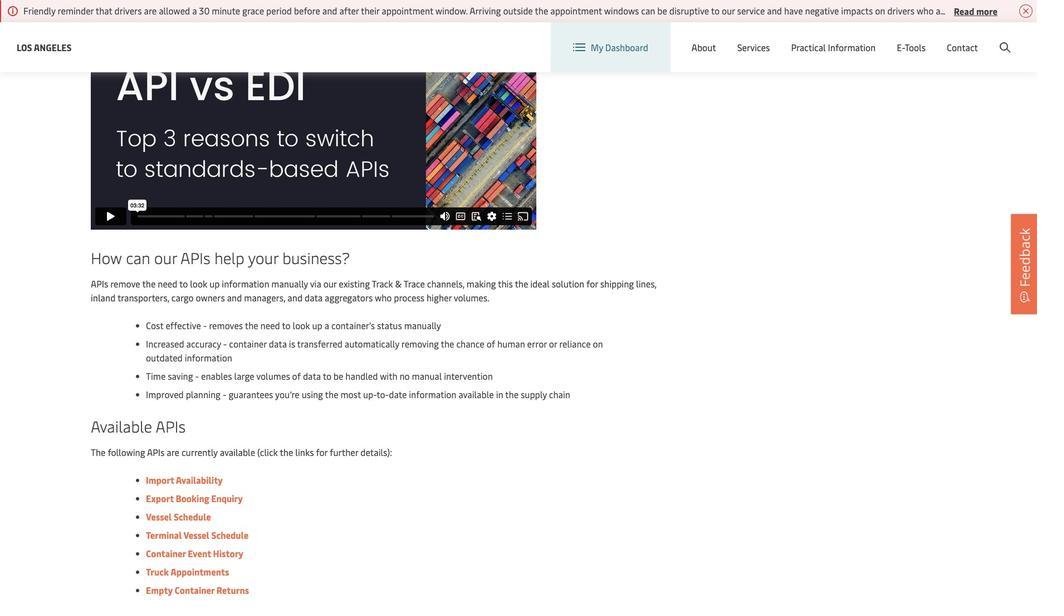 Task type: locate. For each thing, give the bounding box(es) containing it.
and
[[322, 4, 337, 17], [767, 4, 782, 17], [227, 292, 242, 304], [288, 292, 302, 304]]

appointment right their
[[382, 4, 433, 17]]

- for guarantees
[[223, 389, 226, 401]]

on inside increased accuracy - container data is transferred automatically removing the chance of human error or reliance on outdated information
[[593, 338, 603, 351]]

can right windows
[[641, 4, 655, 17]]

the up transporters,
[[142, 278, 156, 290]]

are left allowed
[[144, 4, 157, 17]]

1 appointment from the left
[[382, 4, 433, 17]]

1 vertical spatial our
[[154, 247, 177, 269]]

- up accuracy
[[203, 320, 207, 332]]

tools
[[905, 41, 926, 53]]

0 horizontal spatial schedule
[[174, 512, 211, 524]]

appointment up the my
[[550, 4, 602, 17]]

1 horizontal spatial available
[[459, 389, 494, 401]]

container down terminal
[[146, 548, 186, 561]]

vessel up container event history
[[184, 530, 209, 542]]

up-
[[363, 389, 377, 401]]

manually inside apis remove the need to look up information manually via our existing track & trace channels, making this the ideal solution for shipping lines, inland transporters, cargo owners and managers, and data aggregators who process higher volumes.
[[271, 278, 308, 290]]

e-tools
[[897, 41, 926, 53]]

status
[[377, 320, 402, 332]]

of inside increased accuracy - container data is transferred automatically removing the chance of human error or reliance on outdated information
[[487, 338, 495, 351]]

on left time. at the right top of page
[[961, 4, 971, 17]]

0 horizontal spatial who
[[375, 292, 392, 304]]

0 vertical spatial look
[[190, 278, 207, 290]]

no
[[400, 371, 410, 383]]

our up cargo
[[154, 247, 177, 269]]

2 horizontal spatial our
[[722, 4, 735, 17]]

0 vertical spatial schedule
[[174, 512, 211, 524]]

container event history
[[146, 548, 243, 561]]

effective
[[166, 320, 201, 332]]

1 vertical spatial for
[[316, 447, 328, 459]]

0 horizontal spatial a
[[192, 4, 197, 17]]

be
[[657, 4, 667, 17], [334, 371, 343, 383]]

0 horizontal spatial available
[[220, 447, 255, 459]]

schedule
[[174, 512, 211, 524], [211, 530, 249, 542]]

saving
[[168, 371, 193, 383]]

schedule down 'booking'
[[174, 512, 211, 524]]

of left human
[[487, 338, 495, 351]]

data inside increased accuracy - container data is transferred automatically removing the chance of human error or reliance on outdated information
[[269, 338, 287, 351]]

1 horizontal spatial our
[[323, 278, 337, 290]]

1 vertical spatial can
[[126, 247, 150, 269]]

apis up import
[[147, 447, 165, 459]]

0 vertical spatial be
[[657, 4, 667, 17]]

improved
[[146, 389, 184, 401]]

apis
[[180, 247, 210, 269], [91, 278, 108, 290], [156, 416, 186, 437], [147, 447, 165, 459]]

available left (click
[[220, 447, 255, 459]]

1 horizontal spatial up
[[312, 320, 322, 332]]

0 vertical spatial vessel
[[146, 512, 172, 524]]

the
[[535, 4, 548, 17], [142, 278, 156, 290], [515, 278, 528, 290], [245, 320, 258, 332], [441, 338, 454, 351], [325, 389, 338, 401], [505, 389, 519, 401], [280, 447, 293, 459]]

for inside apis remove the need to look up information manually via our existing track & trace channels, making this the ideal solution for shipping lines, inland transporters, cargo owners and managers, and data aggregators who process higher volumes.
[[586, 278, 598, 290]]

switch location
[[724, 32, 787, 45]]

0 vertical spatial data
[[305, 292, 323, 304]]

1 horizontal spatial be
[[657, 4, 667, 17]]

0 horizontal spatial look
[[190, 278, 207, 290]]

available down intervention
[[459, 389, 494, 401]]

1 vertical spatial of
[[292, 371, 301, 383]]

drivers up "e-"
[[887, 4, 915, 17]]

0 vertical spatial need
[[158, 278, 177, 290]]

2 drivers from the left
[[887, 4, 915, 17]]

transferred
[[297, 338, 342, 351]]

the up container
[[245, 320, 258, 332]]

grace
[[242, 4, 264, 17]]

windows
[[604, 4, 639, 17]]

1 horizontal spatial for
[[586, 278, 598, 290]]

my dashboard
[[591, 41, 648, 53]]

1 vertical spatial up
[[312, 320, 322, 332]]

enables
[[201, 371, 232, 383]]

who
[[917, 4, 934, 17], [375, 292, 392, 304]]

0 horizontal spatial for
[[316, 447, 328, 459]]

1 horizontal spatial of
[[487, 338, 495, 351]]

the
[[91, 447, 106, 459]]

0 vertical spatial available
[[459, 389, 494, 401]]

look up owners at the left of the page
[[190, 278, 207, 290]]

need up cargo
[[158, 278, 177, 290]]

1 vertical spatial schedule
[[211, 530, 249, 542]]

0 vertical spatial for
[[586, 278, 598, 290]]

create
[[955, 33, 981, 45]]

planning
[[186, 389, 221, 401]]

- down 'removes' at the bottom left of the page
[[223, 338, 227, 351]]

1 vertical spatial available
[[220, 447, 255, 459]]

information down accuracy
[[185, 352, 232, 364]]

services
[[737, 41, 770, 53]]

0 horizontal spatial appointment
[[382, 4, 433, 17]]

error
[[527, 338, 547, 351]]

-
[[203, 320, 207, 332], [223, 338, 227, 351], [195, 371, 199, 383], [223, 389, 226, 401]]

for right solution
[[586, 278, 598, 290]]

allowed
[[159, 4, 190, 17]]

export
[[146, 493, 174, 505]]

need down the managers, at the left of page
[[260, 320, 280, 332]]

1 vertical spatial look
[[293, 320, 310, 332]]

the left 'chance'
[[441, 338, 454, 351]]

of up you're
[[292, 371, 301, 383]]

schedule up the history
[[211, 530, 249, 542]]

1 horizontal spatial drivers
[[887, 4, 915, 17]]

0 vertical spatial information
[[222, 278, 269, 290]]

ideal
[[530, 278, 550, 290]]

remove
[[110, 278, 140, 290]]

friendly
[[23, 4, 56, 17]]

0 vertical spatial of
[[487, 338, 495, 351]]

be up most
[[334, 371, 343, 383]]

1 vertical spatial who
[[375, 292, 392, 304]]

apis up inland
[[91, 278, 108, 290]]

login / create account link
[[905, 22, 1016, 55]]

terminal vessel schedule
[[146, 530, 249, 542]]

data down via at the left of page
[[305, 292, 323, 304]]

on right the "reliance"
[[593, 338, 603, 351]]

currently
[[182, 447, 218, 459]]

1 horizontal spatial on
[[875, 4, 885, 17]]

- right 'saving'
[[195, 371, 199, 383]]

0 vertical spatial up
[[209, 278, 220, 290]]

data up "using"
[[303, 371, 321, 383]]

channels,
[[427, 278, 464, 290]]

are left currently
[[167, 447, 179, 459]]

0 horizontal spatial can
[[126, 247, 150, 269]]

arriving
[[470, 4, 501, 17]]

on right impacts
[[875, 4, 885, 17]]

truck
[[146, 567, 169, 579]]

of
[[487, 338, 495, 351], [292, 371, 301, 383]]

1 vertical spatial manually
[[404, 320, 441, 332]]

0 vertical spatial our
[[722, 4, 735, 17]]

the right in
[[505, 389, 519, 401]]

- for enables
[[195, 371, 199, 383]]

the inside increased accuracy - container data is transferred automatically removing the chance of human error or reliance on outdated information
[[441, 338, 454, 351]]

1 horizontal spatial a
[[325, 320, 329, 332]]

- down enables
[[223, 389, 226, 401]]

1 horizontal spatial need
[[260, 320, 280, 332]]

contact button
[[947, 22, 978, 72]]

0 horizontal spatial drivers
[[115, 4, 142, 17]]

1 vertical spatial need
[[260, 320, 280, 332]]

a left the 30
[[192, 4, 197, 17]]

1 horizontal spatial appointment
[[550, 4, 602, 17]]

to up cargo
[[179, 278, 188, 290]]

import availability
[[146, 475, 223, 487]]

1 vertical spatial a
[[325, 320, 329, 332]]

managers,
[[244, 292, 285, 304]]

0 horizontal spatial on
[[593, 338, 603, 351]]

0 horizontal spatial vessel
[[146, 512, 172, 524]]

existing
[[339, 278, 370, 290]]

removes
[[209, 320, 243, 332]]

who down "track"
[[375, 292, 392, 304]]

apis down improved
[[156, 416, 186, 437]]

/
[[950, 33, 953, 45]]

0 vertical spatial a
[[192, 4, 197, 17]]

0 horizontal spatial up
[[209, 278, 220, 290]]

minute
[[212, 4, 240, 17]]

be left disruptive
[[657, 4, 667, 17]]

up up owners at the left of the page
[[209, 278, 220, 290]]

inland
[[91, 292, 115, 304]]

close alert image
[[1019, 4, 1033, 18]]

0 horizontal spatial of
[[292, 371, 301, 383]]

1 horizontal spatial vessel
[[184, 530, 209, 542]]

0 vertical spatial who
[[917, 4, 934, 17]]

read
[[954, 5, 974, 17]]

container
[[229, 338, 267, 351]]

1 vertical spatial data
[[269, 338, 287, 351]]

0 vertical spatial manually
[[271, 278, 308, 290]]

export booking enquiry
[[146, 493, 243, 505]]

manually left via at the left of page
[[271, 278, 308, 290]]

&
[[395, 278, 402, 290]]

- inside increased accuracy - container data is transferred automatically removing the chance of human error or reliance on outdated information
[[223, 338, 227, 351]]

terminal
[[146, 530, 182, 542]]

tha
[[1025, 4, 1037, 17]]

1 vertical spatial information
[[185, 352, 232, 364]]

container
[[146, 548, 186, 561], [175, 585, 215, 597]]

vessel down export
[[146, 512, 172, 524]]

information inside increased accuracy - container data is transferred automatically removing the chance of human error or reliance on outdated information
[[185, 352, 232, 364]]

information inside apis remove the need to look up information manually via our existing track & trace channels, making this the ideal solution for shipping lines, inland transporters, cargo owners and managers, and data aggregators who process higher volumes.
[[222, 278, 269, 290]]

our
[[722, 4, 735, 17], [154, 247, 177, 269], [323, 278, 337, 290]]

removing
[[401, 338, 439, 351]]

1 horizontal spatial look
[[293, 320, 310, 332]]

how can our apis help your business?
[[91, 247, 350, 269]]

1 horizontal spatial manually
[[404, 320, 441, 332]]

for right links
[[316, 447, 328, 459]]

for
[[586, 278, 598, 290], [316, 447, 328, 459]]

switch
[[724, 32, 750, 45]]

our left service
[[722, 4, 735, 17]]

drivers right that
[[115, 4, 142, 17]]

before
[[294, 4, 320, 17]]

who left arrive
[[917, 4, 934, 17]]

our right via at the left of page
[[323, 278, 337, 290]]

1 horizontal spatial are
[[167, 447, 179, 459]]

container down appointments
[[175, 585, 215, 597]]

a up transferred
[[325, 320, 329, 332]]

available
[[91, 416, 152, 437]]

look up is
[[293, 320, 310, 332]]

1 vertical spatial are
[[167, 447, 179, 459]]

global
[[822, 33, 848, 45]]

information up the managers, at the left of page
[[222, 278, 269, 290]]

data left is
[[269, 338, 287, 351]]

2 vertical spatial information
[[409, 389, 456, 401]]

0 horizontal spatial manually
[[271, 278, 308, 290]]

manually up removing
[[404, 320, 441, 332]]

0 vertical spatial are
[[144, 4, 157, 17]]

apis inside apis remove the need to look up information manually via our existing track & trace channels, making this the ideal solution for shipping lines, inland transporters, cargo owners and managers, and data aggregators who process higher volumes.
[[91, 278, 108, 290]]

1 vertical spatial be
[[334, 371, 343, 383]]

can
[[641, 4, 655, 17], [126, 247, 150, 269]]

more
[[976, 5, 998, 17]]

using
[[302, 389, 323, 401]]

to up "using"
[[323, 371, 331, 383]]

information down manual
[[409, 389, 456, 401]]

higher
[[427, 292, 452, 304]]

business?
[[282, 247, 350, 269]]

volumes.
[[454, 292, 489, 304]]

empty container returns
[[146, 585, 249, 597]]

(click
[[257, 447, 278, 459]]

can up remove
[[126, 247, 150, 269]]

up up transferred
[[312, 320, 322, 332]]

2 vertical spatial our
[[323, 278, 337, 290]]

1 horizontal spatial can
[[641, 4, 655, 17]]

0 horizontal spatial need
[[158, 278, 177, 290]]



Task type: vqa. For each thing, say whether or not it's contained in the screenshot.
the bottom can
yes



Task type: describe. For each thing, give the bounding box(es) containing it.
after
[[339, 4, 359, 17]]

1 horizontal spatial schedule
[[211, 530, 249, 542]]

the left links
[[280, 447, 293, 459]]

0 horizontal spatial are
[[144, 4, 157, 17]]

data inside apis remove the need to look up information manually via our existing track & trace channels, making this the ideal solution for shipping lines, inland transporters, cargo owners and managers, and data aggregators who process higher volumes.
[[305, 292, 323, 304]]

and right owners at the left of the page
[[227, 292, 242, 304]]

disruptive
[[669, 4, 709, 17]]

chain
[[549, 389, 570, 401]]

handled
[[346, 371, 378, 383]]

further
[[330, 447, 358, 459]]

login / create account
[[926, 33, 1016, 45]]

track
[[372, 278, 393, 290]]

most
[[341, 389, 361, 401]]

global menu
[[822, 33, 873, 45]]

los angeles link
[[17, 40, 72, 54]]

outdated
[[146, 352, 183, 364]]

cost effective - removes the need to look up a container's status manually
[[146, 320, 441, 332]]

switch location button
[[706, 32, 787, 45]]

or
[[549, 338, 557, 351]]

1 drivers from the left
[[115, 4, 142, 17]]

about button
[[692, 22, 716, 72]]

export booking enquiry link
[[146, 493, 243, 505]]

booking
[[176, 493, 209, 505]]

automatically
[[345, 338, 399, 351]]

up inside apis remove the need to look up information manually via our existing track & trace channels, making this the ideal solution for shipping lines, inland transporters, cargo owners and managers, and data aggregators who process higher volumes.
[[209, 278, 220, 290]]

this
[[498, 278, 513, 290]]

apis remove the need to look up information manually via our existing track & trace channels, making this the ideal solution for shipping lines, inland transporters, cargo owners and managers, and data aggregators who process higher volumes.
[[91, 278, 657, 304]]

feedback
[[1015, 228, 1034, 287]]

and up the cost effective - removes the need to look up a container's status manually
[[288, 292, 302, 304]]

intervention
[[444, 371, 493, 383]]

aggregators
[[325, 292, 373, 304]]

to inside apis remove the need to look up information manually via our existing track & trace channels, making this the ideal solution for shipping lines, inland transporters, cargo owners and managers, and data aggregators who process higher volumes.
[[179, 278, 188, 290]]

2 horizontal spatial on
[[961, 4, 971, 17]]

increased accuracy - container data is transferred automatically removing the chance of human error or reliance on outdated information
[[146, 338, 603, 364]]

contact
[[947, 41, 978, 53]]

0 vertical spatial container
[[146, 548, 186, 561]]

via
[[310, 278, 321, 290]]

0 horizontal spatial be
[[334, 371, 343, 383]]

outside
[[503, 4, 533, 17]]

information
[[828, 41, 876, 53]]

- for container
[[223, 338, 227, 351]]

how
[[91, 247, 122, 269]]

2 vertical spatial data
[[303, 371, 321, 383]]

truck appointments
[[146, 567, 229, 579]]

apis left help
[[180, 247, 210, 269]]

services button
[[737, 22, 770, 72]]

and left have
[[767, 4, 782, 17]]

1 horizontal spatial who
[[917, 4, 934, 17]]

look inside apis remove the need to look up information manually via our existing track & trace channels, making this the ideal solution for shipping lines, inland transporters, cargo owners and managers, and data aggregators who process higher volumes.
[[190, 278, 207, 290]]

who inside apis remove the need to look up information manually via our existing track & trace channels, making this the ideal solution for shipping lines, inland transporters, cargo owners and managers, and data aggregators who process higher volumes.
[[375, 292, 392, 304]]

2 appointment from the left
[[550, 4, 602, 17]]

availability
[[176, 475, 223, 487]]

owners
[[196, 292, 225, 304]]

read more
[[954, 5, 998, 17]]

and left after
[[322, 4, 337, 17]]

making
[[467, 278, 496, 290]]

increased
[[146, 338, 184, 351]]

appointments
[[171, 567, 229, 579]]

the right this on the left of the page
[[515, 278, 528, 290]]

service
[[737, 4, 765, 17]]

- for removes
[[203, 320, 207, 332]]

details):
[[360, 447, 392, 459]]

1 vertical spatial container
[[175, 585, 215, 597]]

the right 'outside' in the top of the page
[[535, 4, 548, 17]]

empty
[[146, 585, 173, 597]]

available apis
[[91, 416, 186, 437]]

terminal vessel schedule link
[[146, 530, 249, 542]]

e-
[[897, 41, 905, 53]]

time saving - enables large volumes of data to be handled with no manual intervention
[[146, 371, 493, 383]]

feedback button
[[1011, 214, 1037, 314]]

is
[[289, 338, 295, 351]]

the left most
[[325, 389, 338, 401]]

container's
[[331, 320, 375, 332]]

help
[[214, 247, 244, 269]]

need inside apis remove the need to look up information manually via our existing track & trace channels, making this the ideal solution for shipping lines, inland transporters, cargo owners and managers, and data aggregators who process higher volumes.
[[158, 278, 177, 290]]

cost
[[146, 320, 163, 332]]

dashboard
[[605, 41, 648, 53]]

impacts
[[841, 4, 873, 17]]

cargo
[[171, 292, 194, 304]]

chance
[[456, 338, 484, 351]]

reliance
[[559, 338, 591, 351]]

my dashboard button
[[573, 22, 648, 72]]

practical information
[[791, 41, 876, 53]]

0 vertical spatial can
[[641, 4, 655, 17]]

supply
[[521, 389, 547, 401]]

accuracy
[[186, 338, 221, 351]]

to up is
[[282, 320, 291, 332]]

1 vertical spatial vessel
[[184, 530, 209, 542]]

links
[[295, 447, 314, 459]]

you're
[[275, 389, 300, 401]]

your
[[248, 247, 278, 269]]

period
[[266, 4, 292, 17]]

manual
[[412, 371, 442, 383]]

event
[[188, 548, 211, 561]]

window.
[[435, 4, 468, 17]]

their
[[361, 4, 380, 17]]

los
[[17, 41, 32, 53]]

reminder
[[58, 4, 94, 17]]

about
[[692, 41, 716, 53]]

e-tools button
[[897, 22, 926, 72]]

to right disruptive
[[711, 4, 720, 17]]

history
[[213, 548, 243, 561]]

date
[[389, 389, 407, 401]]

empty container returns link
[[146, 585, 249, 597]]

0 horizontal spatial our
[[154, 247, 177, 269]]

practical information button
[[791, 22, 876, 72]]

our inside apis remove the need to look up information manually via our existing track & trace channels, making this the ideal solution for shipping lines, inland transporters, cargo owners and managers, and data aggregators who process higher volumes.
[[323, 278, 337, 290]]



